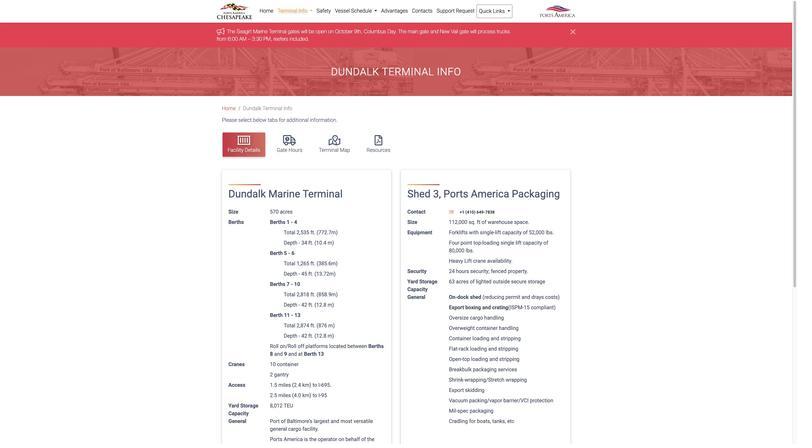 Task type: vqa. For each thing, say whether or not it's contained in the screenshot.
Video corresponding to #7
no



Task type: locate. For each thing, give the bounding box(es) containing it.
to for 95
[[313, 393, 318, 399]]

berth for berth 5 - 6
[[270, 250, 283, 256]]

1 horizontal spatial home
[[260, 8, 274, 14]]

and up 15
[[522, 294, 531, 300]]

1 export from the top
[[449, 305, 465, 311]]

will left the be
[[301, 29, 308, 34]]

0 horizontal spatial home
[[222, 106, 236, 112]]

649-
[[477, 210, 486, 215]]

ft.
[[311, 230, 316, 236], [309, 240, 314, 246], [311, 261, 316, 267], [309, 271, 314, 277], [311, 292, 316, 298], [309, 302, 314, 308], [311, 323, 316, 329], [309, 333, 314, 339]]

0 vertical spatial for
[[279, 117, 286, 123]]

shrink-wrapping/stretch wrapping
[[449, 377, 528, 383]]

information.
[[310, 117, 338, 123]]

1 horizontal spatial the
[[399, 29, 407, 34]]

0 horizontal spatial home link
[[222, 106, 236, 112]]

compliant)
[[532, 305, 556, 311]]

2 total from the top
[[284, 261, 296, 267]]

0 horizontal spatial ports
[[270, 437, 283, 443]]

between
[[348, 343, 367, 350]]

0 horizontal spatial capacity
[[503, 230, 522, 236]]

general
[[270, 426, 287, 432]]

on-
[[449, 294, 458, 300]]

and inside "the seagirt marine terminal gates will be open on october 9th, columbus day. the main gate and new vail gate will process trucks from 6:00 am – 3:30 pm, reefers included."
[[431, 29, 439, 34]]

1 horizontal spatial home link
[[258, 5, 276, 17]]

112,000 sq. ft of warehouse space.
[[449, 219, 530, 225]]

and right 8
[[275, 351, 283, 357]]

lift down warehouse
[[496, 230, 502, 236]]

ft. right 1,265
[[311, 261, 316, 267]]

0 vertical spatial size
[[229, 209, 239, 215]]

yard storage capacity
[[408, 279, 438, 293], [229, 403, 259, 417]]

tab list
[[220, 129, 576, 160]]

and left new
[[431, 29, 439, 34]]

packaging
[[512, 188, 561, 200]]

0 horizontal spatial acres
[[280, 209, 293, 215]]

0 vertical spatial yard storage capacity
[[408, 279, 438, 293]]

1 depth from the top
[[284, 240, 298, 246]]

1 vertical spatial on
[[339, 437, 345, 443]]

stripping for open-top loading and stripping
[[500, 356, 520, 363]]

m) right (10.4
[[328, 240, 334, 246]]

13 right 11
[[295, 312, 301, 319]]

4 total from the top
[[284, 323, 296, 329]]

the right is
[[310, 437, 317, 443]]

yard down security
[[408, 279, 418, 285]]

0 horizontal spatial port
[[270, 418, 280, 425]]

1 horizontal spatial the
[[368, 437, 375, 443]]

2.5 miles (4.0 km) to i-95
[[270, 393, 327, 399]]

stripping for flat-rack loading and stripping
[[499, 346, 519, 352]]

acres up 1 at left
[[280, 209, 293, 215]]

total down 6
[[284, 261, 296, 267]]

(385.6m)
[[317, 261, 338, 267]]

13 down roll on/roll off platforms located between
[[318, 351, 324, 357]]

i- for 95
[[319, 393, 322, 399]]

1 miles from the top
[[279, 382, 291, 388]]

on right open
[[329, 29, 334, 34]]

0 vertical spatial to
[[313, 382, 318, 388]]

1 vertical spatial handling
[[500, 325, 519, 331]]

storage down access
[[241, 403, 259, 409]]

km) right (2.4 on the bottom of the page
[[303, 382, 312, 388]]

1 to from the top
[[313, 382, 318, 388]]

permit
[[506, 294, 521, 300]]

1 vertical spatial general
[[229, 418, 247, 425]]

1 horizontal spatial size
[[408, 219, 418, 225]]

of inside port of baltimore's largest and most versatile general cargo facility.
[[281, 418, 286, 425]]

42 down 2,874
[[302, 333, 307, 339]]

miles down gantry at the bottom left
[[279, 382, 291, 388]]

2 export from the top
[[449, 387, 464, 394]]

2 km) from the top
[[303, 393, 312, 399]]

depth up 7
[[284, 271, 298, 277]]

cargo down baltimore's
[[289, 426, 302, 432]]

availability.
[[488, 258, 513, 264]]

i- down 695.
[[319, 393, 322, 399]]

total for total 1,265 ft. (385.6m)
[[284, 261, 296, 267]]

2 i- from the top
[[319, 393, 322, 399]]

heavy
[[449, 258, 464, 264]]

2 horizontal spatial info
[[438, 66, 462, 78]]

export
[[449, 305, 465, 311], [449, 387, 464, 394]]

1 horizontal spatial cargo
[[470, 315, 484, 321]]

will
[[301, 29, 308, 34], [471, 29, 477, 34]]

1 vertical spatial (12.8
[[315, 333, 327, 339]]

1 vertical spatial capacity
[[523, 240, 543, 246]]

lift
[[465, 258, 472, 264]]

single-
[[481, 230, 496, 236]]

export down shrink-
[[449, 387, 464, 394]]

lbs. right 52,000
[[546, 230, 555, 236]]

1 depth - 42 ft. (12.8 m) from the top
[[284, 302, 334, 308]]

ft. right 45
[[309, 271, 314, 277]]

1 horizontal spatial will
[[471, 29, 477, 34]]

1 horizontal spatial capacity
[[523, 240, 543, 246]]

0 vertical spatial lbs.
[[546, 230, 555, 236]]

ports inside ports america is the operator on behalf of the maryland port administration
[[270, 437, 283, 443]]

cargo
[[470, 315, 484, 321], [289, 426, 302, 432]]

0 vertical spatial general
[[408, 294, 426, 300]]

0 vertical spatial info
[[299, 8, 308, 14]]

ft. left (876
[[311, 323, 316, 329]]

2 depth - 42 ft. (12.8 m) from the top
[[284, 333, 334, 339]]

1 horizontal spatial info
[[299, 8, 308, 14]]

1 will from the left
[[301, 29, 308, 34]]

0 horizontal spatial cargo
[[289, 426, 302, 432]]

ports
[[444, 188, 469, 200], [270, 437, 283, 443]]

1 gate from the left
[[420, 29, 429, 34]]

10 down 8
[[270, 362, 276, 368]]

0 vertical spatial capacity
[[503, 230, 522, 236]]

capacity down security
[[408, 287, 428, 293]]

0 horizontal spatial marine
[[253, 29, 268, 34]]

ports up phone office 'image'
[[444, 188, 469, 200]]

capacity down access
[[229, 411, 249, 417]]

0 vertical spatial 10
[[295, 281, 300, 287]]

cranes
[[229, 362, 245, 368]]

open-
[[449, 356, 463, 363]]

located
[[330, 343, 347, 350]]

home link up please
[[222, 106, 236, 112]]

0 vertical spatial 13
[[295, 312, 301, 319]]

gate hours link
[[272, 133, 308, 157]]

570 acres
[[270, 209, 293, 215]]

1 total from the top
[[284, 230, 296, 236]]

marine inside "the seagirt marine terminal gates will be open on october 9th, columbus day. the main gate and new vail gate will process trucks from 6:00 am – 3:30 pm, reefers included."
[[253, 29, 268, 34]]

0 vertical spatial handling
[[485, 315, 505, 321]]

for
[[279, 117, 286, 123], [470, 418, 476, 425]]

8,012 teu
[[270, 403, 293, 409]]

depth - 42 ft. (12.8 m) down total 2,818 ft. (858.9m)
[[284, 302, 334, 308]]

0 vertical spatial acres
[[280, 209, 293, 215]]

1 horizontal spatial on
[[339, 437, 345, 443]]

80,000
[[449, 248, 465, 254]]

on/roll
[[280, 343, 297, 350]]

ports up maryland in the bottom left of the page
[[270, 437, 283, 443]]

top
[[463, 356, 470, 363]]

ft. right 2,818
[[311, 292, 316, 298]]

0 horizontal spatial info
[[284, 106, 293, 112]]

lbs. inside four point top-loading single lift capacity of 80,000 lbs.
[[466, 248, 474, 254]]

+1 (410) 649-7838 link
[[449, 210, 495, 215]]

skidding
[[466, 387, 485, 394]]

9th,
[[355, 29, 363, 34]]

1 vertical spatial 42
[[302, 333, 307, 339]]

2 vertical spatial dundalk
[[229, 188, 266, 200]]

1.5 miles (2.4 km) to i-695.
[[270, 382, 332, 388]]

depth up 6
[[284, 240, 298, 246]]

handling down 'export boxing and crating (ispm-15 compliant)'
[[500, 325, 519, 331]]

capacity down 52,000
[[523, 240, 543, 246]]

0 horizontal spatial on
[[329, 29, 334, 34]]

0 vertical spatial i-
[[319, 382, 322, 388]]

and down the (reducing
[[483, 305, 491, 311]]

of up "general"
[[281, 418, 286, 425]]

km) right (4.0 on the left
[[303, 393, 312, 399]]

breakbulk
[[449, 367, 472, 373]]

2 miles from the top
[[279, 393, 291, 399]]

packaging up wrapping/stretch
[[473, 367, 497, 373]]

total for total 2,535 ft. (772.7m)
[[284, 230, 296, 236]]

to left 695.
[[313, 382, 318, 388]]

cargo inside port of baltimore's largest and most versatile general cargo facility.
[[289, 426, 302, 432]]

0 vertical spatial berth
[[270, 250, 283, 256]]

is
[[304, 437, 308, 443]]

marine up 3:30
[[253, 29, 268, 34]]

capacity up single
[[503, 230, 522, 236]]

please
[[222, 117, 237, 123]]

on left behalf
[[339, 437, 345, 443]]

handling down crating on the right bottom of the page
[[485, 315, 505, 321]]

america left is
[[284, 437, 303, 443]]

new
[[440, 29, 450, 34]]

42
[[302, 302, 307, 308], [302, 333, 307, 339]]

marine
[[253, 29, 268, 34], [269, 188, 301, 200]]

depth up 11
[[284, 302, 298, 308]]

and down container loading and stripping on the right of page
[[489, 346, 497, 352]]

for down mil-spec packaging
[[470, 418, 476, 425]]

cargo down boxing
[[470, 315, 484, 321]]

capacity inside four point top-loading single lift capacity of 80,000 lbs.
[[523, 240, 543, 246]]

and down flat-rack loading and stripping
[[490, 356, 499, 363]]

2 depth from the top
[[284, 271, 298, 277]]

0 horizontal spatial dundalk terminal info
[[243, 106, 293, 112]]

–
[[248, 36, 251, 42]]

berths 8
[[270, 343, 384, 357]]

gate right main
[[420, 29, 429, 34]]

for right tabs
[[279, 117, 286, 123]]

3 total from the top
[[284, 292, 296, 298]]

request
[[456, 8, 475, 14]]

capacity
[[503, 230, 522, 236], [523, 240, 543, 246]]

0 horizontal spatial yard
[[229, 403, 239, 409]]

(12.8 up roll on/roll off platforms located between
[[315, 333, 327, 339]]

port up "general"
[[270, 418, 280, 425]]

outside
[[493, 279, 510, 285]]

0 horizontal spatial 13
[[295, 312, 301, 319]]

1 vertical spatial size
[[408, 219, 418, 225]]

port right maryland in the bottom left of the page
[[293, 444, 303, 444]]

security;
[[471, 268, 490, 275]]

facility details link
[[223, 133, 266, 157]]

roll
[[270, 343, 279, 350]]

1 vertical spatial yard storage capacity
[[229, 403, 259, 417]]

container
[[477, 325, 498, 331], [277, 362, 299, 368]]

handling for overweight container handling
[[500, 325, 519, 331]]

0 horizontal spatial 10
[[270, 362, 276, 368]]

acres for 570
[[280, 209, 293, 215]]

miles up 8,012 teu
[[279, 393, 291, 399]]

1 horizontal spatial capacity
[[408, 287, 428, 293]]

oversize
[[449, 315, 469, 321]]

boats,
[[478, 418, 492, 425]]

1 vertical spatial info
[[438, 66, 462, 78]]

1 horizontal spatial for
[[470, 418, 476, 425]]

0 vertical spatial depth - 42 ft. (12.8 m)
[[284, 302, 334, 308]]

support request link
[[435, 5, 477, 17]]

1 i- from the top
[[319, 382, 322, 388]]

and left "most"
[[331, 418, 340, 425]]

berth left 5
[[270, 250, 283, 256]]

11
[[284, 312, 290, 319]]

i- for 695.
[[319, 382, 322, 388]]

map
[[340, 147, 350, 153]]

- left 34
[[299, 240, 300, 246]]

space.
[[515, 219, 530, 225]]

safety link
[[315, 5, 333, 17]]

1 vertical spatial 13
[[318, 351, 324, 357]]

dundalk marine terminal
[[229, 188, 343, 200]]

3,
[[434, 188, 441, 200]]

0 vertical spatial marine
[[253, 29, 268, 34]]

terminal info link
[[276, 5, 315, 17]]

miles
[[279, 382, 291, 388], [279, 393, 291, 399]]

2 the from the left
[[399, 29, 407, 34]]

yard storage capacity down access
[[229, 403, 259, 417]]

42 down 2,818
[[302, 302, 307, 308]]

m) up the located
[[328, 333, 334, 339]]

0 vertical spatial (12.8
[[315, 302, 327, 308]]

oversize cargo handling
[[449, 315, 505, 321]]

container up container loading and stripping on the right of page
[[477, 325, 498, 331]]

- right 11
[[292, 312, 294, 319]]

1 vertical spatial dundalk
[[243, 106, 262, 112]]

home up please
[[222, 106, 236, 112]]

info
[[299, 8, 308, 14], [438, 66, 462, 78], [284, 106, 293, 112]]

1 vertical spatial cargo
[[289, 426, 302, 432]]

baltimore's
[[287, 418, 313, 425]]

phone office image
[[449, 210, 459, 215]]

the seagirt marine terminal gates will be open on october 9th, columbus day. the main gate and new vail gate will process trucks from 6:00 am – 3:30 pm, reefers included.
[[217, 29, 510, 42]]

wrapping/stretch
[[465, 377, 505, 383]]

1 vertical spatial america
[[284, 437, 303, 443]]

export up oversize
[[449, 305, 465, 311]]

1.5
[[270, 382, 277, 388]]

i- up 95
[[319, 382, 322, 388]]

1 horizontal spatial dundalk terminal info
[[331, 66, 462, 78]]

container down 9
[[277, 362, 299, 368]]

berths inside the berths 8
[[369, 343, 384, 350]]

the right behalf
[[368, 437, 375, 443]]

1 vertical spatial lbs.
[[466, 248, 474, 254]]

columbus
[[364, 29, 386, 34]]

1,265
[[297, 261, 310, 267]]

protection
[[530, 398, 554, 404]]

on
[[329, 29, 334, 34], [339, 437, 345, 443]]

vacuum
[[449, 398, 468, 404]]

and down overweight container handling
[[491, 336, 500, 342]]

1 42 from the top
[[302, 302, 307, 308]]

1 vertical spatial to
[[313, 393, 318, 399]]

0 vertical spatial packaging
[[473, 367, 497, 373]]

0 horizontal spatial capacity
[[229, 411, 249, 417]]

0 vertical spatial stripping
[[501, 336, 521, 342]]

hours
[[457, 268, 470, 275]]

total down 1 at left
[[284, 230, 296, 236]]

2 vertical spatial stripping
[[500, 356, 520, 363]]

0 vertical spatial ports
[[444, 188, 469, 200]]

berth left 11
[[270, 312, 283, 319]]

1 horizontal spatial gate
[[460, 29, 469, 34]]

the seagirt marine terminal gates will be open on october 9th, columbus day. the main gate and new vail gate will process trucks from 6:00 am – 3:30 pm, reefers included. alert
[[0, 23, 793, 48]]

1 vertical spatial stripping
[[499, 346, 519, 352]]

- left 4
[[291, 219, 293, 225]]

3 depth from the top
[[284, 302, 298, 308]]

2 to from the top
[[313, 393, 318, 399]]

will left process
[[471, 29, 477, 34]]

0 horizontal spatial container
[[277, 362, 299, 368]]

bullhorn image
[[217, 28, 227, 35]]

1 km) from the top
[[303, 382, 312, 388]]

1 horizontal spatial ports
[[444, 188, 469, 200]]

0 vertical spatial miles
[[279, 382, 291, 388]]

(772.7m)
[[317, 230, 338, 236]]

gate
[[277, 147, 288, 153]]

0 vertical spatial km)
[[303, 382, 312, 388]]

overweight
[[449, 325, 475, 331]]

1
[[287, 219, 290, 225]]

0 horizontal spatial the
[[227, 29, 235, 34]]

1 vertical spatial i-
[[319, 393, 322, 399]]

of right behalf
[[362, 437, 366, 443]]

1 horizontal spatial yard
[[408, 279, 418, 285]]

1 horizontal spatial america
[[471, 188, 510, 200]]

export for export skidding
[[449, 387, 464, 394]]

2 will from the left
[[471, 29, 477, 34]]

2 gate from the left
[[460, 29, 469, 34]]

depth up on/roll
[[284, 333, 298, 339]]

marine up "570 acres"
[[269, 188, 301, 200]]

1 vertical spatial container
[[277, 362, 299, 368]]

to for 695.
[[313, 382, 318, 388]]

lift right single
[[516, 240, 522, 246]]

container for 10
[[277, 362, 299, 368]]

0 vertical spatial container
[[477, 325, 498, 331]]

0 vertical spatial export
[[449, 305, 465, 311]]

0 horizontal spatial storage
[[241, 403, 259, 409]]

the right the day.
[[399, 29, 407, 34]]

1 vertical spatial packaging
[[470, 408, 494, 414]]

of down the space.
[[524, 230, 528, 236]]

acres down the hours
[[457, 279, 469, 285]]

loading down single-
[[483, 240, 500, 246]]

1 vertical spatial miles
[[279, 393, 291, 399]]

0 vertical spatial dundalk
[[331, 66, 380, 78]]

10 right 7
[[295, 281, 300, 287]]

0 vertical spatial 42
[[302, 302, 307, 308]]

home link left terminal info
[[258, 5, 276, 17]]

2.5
[[270, 393, 277, 399]]

13
[[295, 312, 301, 319], [318, 351, 324, 357]]

ft. right 34
[[309, 240, 314, 246]]

0 vertical spatial storage
[[420, 279, 438, 285]]

resources
[[367, 147, 391, 153]]

depth
[[284, 240, 298, 246], [284, 271, 298, 277], [284, 302, 298, 308], [284, 333, 298, 339]]

1 horizontal spatial yard storage capacity
[[408, 279, 438, 293]]

quick links link
[[477, 5, 513, 18]]

total down 7
[[284, 292, 296, 298]]

1 vertical spatial lift
[[516, 240, 522, 246]]



Task type: describe. For each thing, give the bounding box(es) containing it.
secure
[[512, 279, 527, 285]]

of right ft
[[482, 219, 487, 225]]

fenced
[[491, 268, 507, 275]]

0 vertical spatial home link
[[258, 5, 276, 17]]

berths for berths 8
[[369, 343, 384, 350]]

breakbulk packaging services
[[449, 367, 518, 373]]

- left 6
[[289, 250, 291, 256]]

1 vertical spatial yard
[[229, 403, 239, 409]]

loading up open-top loading and stripping
[[471, 346, 488, 352]]

loading inside four point top-loading single lift capacity of 80,000 lbs.
[[483, 240, 500, 246]]

behalf
[[346, 437, 360, 443]]

1 vertical spatial marine
[[269, 188, 301, 200]]

4 depth from the top
[[284, 333, 298, 339]]

95
[[322, 393, 327, 399]]

2 gantry
[[270, 372, 289, 378]]

1 vertical spatial home
[[222, 106, 236, 112]]

process
[[479, 29, 496, 34]]

5
[[284, 250, 287, 256]]

loading up breakbulk packaging services
[[472, 356, 489, 363]]

ports america is the operator on behalf of the maryland port administration
[[270, 437, 375, 444]]

resources link
[[362, 133, 396, 157]]

from
[[217, 36, 227, 42]]

berths for berths
[[229, 219, 244, 225]]

mil-
[[449, 408, 458, 414]]

acres for 63
[[457, 279, 469, 285]]

tab list containing facility details
[[220, 129, 576, 160]]

2
[[270, 372, 273, 378]]

(858.9m)
[[317, 292, 338, 298]]

695.
[[322, 382, 332, 388]]

terminal inside tab list
[[319, 147, 339, 153]]

shrink-
[[449, 377, 465, 383]]

0 vertical spatial capacity
[[408, 287, 428, 293]]

lighted
[[477, 279, 492, 285]]

terminal inside "the seagirt marine terminal gates will be open on october 9th, columbus day. the main gate and new vail gate will process trucks from 6:00 am – 3:30 pm, reefers included."
[[269, 29, 287, 34]]

advantages link
[[380, 5, 410, 17]]

and 9 and at berth 13
[[273, 351, 324, 357]]

access
[[229, 382, 246, 388]]

security
[[408, 268, 427, 275]]

2 (12.8 from the top
[[315, 333, 327, 339]]

1 vertical spatial home link
[[222, 106, 236, 112]]

versatile
[[354, 418, 373, 425]]

property.
[[508, 268, 529, 275]]

schedule
[[352, 8, 372, 14]]

contact
[[408, 209, 426, 215]]

and right 9
[[289, 351, 297, 357]]

dock
[[458, 294, 469, 300]]

km) for (2.4
[[303, 382, 312, 388]]

etc
[[508, 418, 515, 425]]

roll on/roll off platforms located between
[[270, 343, 369, 350]]

0 horizontal spatial for
[[279, 117, 286, 123]]

berths 1 - 4
[[270, 219, 297, 225]]

1 (12.8 from the top
[[315, 302, 327, 308]]

largest
[[314, 418, 330, 425]]

0 vertical spatial america
[[471, 188, 510, 200]]

close image
[[571, 28, 576, 36]]

1 vertical spatial for
[[470, 418, 476, 425]]

port inside ports america is the operator on behalf of the maryland port administration
[[293, 444, 303, 444]]

2 42 from the top
[[302, 333, 307, 339]]

- right 7
[[291, 281, 293, 287]]

terminal map
[[319, 147, 350, 153]]

0 horizontal spatial lift
[[496, 230, 502, 236]]

berths for berths 1 - 4
[[270, 219, 286, 225]]

dundalk for dundalk marine terminal
[[229, 188, 266, 200]]

the seagirt marine terminal gates will be open on october 9th, columbus day. the main gate and new vail gate will process trucks from 6:00 am – 3:30 pm, reefers included. link
[[217, 29, 510, 42]]

10 container
[[270, 362, 299, 368]]

and inside port of baltimore's largest and most versatile general cargo facility.
[[331, 418, 340, 425]]

1 the from the left
[[310, 437, 317, 443]]

1 vertical spatial dundalk terminal info
[[243, 106, 293, 112]]

(10.4
[[315, 240, 327, 246]]

on inside "the seagirt marine terminal gates will be open on october 9th, columbus day. the main gate and new vail gate will process trucks from 6:00 am – 3:30 pm, reefers included."
[[329, 29, 334, 34]]

0 vertical spatial dundalk terminal info
[[331, 66, 462, 78]]

with
[[470, 230, 479, 236]]

berth for berth 11 - 13
[[270, 312, 283, 319]]

depth - 34 ft. (10.4 m)
[[284, 240, 334, 246]]

(13.72m)
[[315, 271, 336, 277]]

heavy lift crane availability.
[[449, 258, 513, 264]]

port inside port of baltimore's largest and most versatile general cargo facility.
[[270, 418, 280, 425]]

miles for 2.5
[[279, 393, 291, 399]]

vessel schedule
[[335, 8, 374, 14]]

terminal map link
[[314, 133, 356, 157]]

additional
[[287, 117, 309, 123]]

of inside ports america is the operator on behalf of the maryland port administration
[[362, 437, 366, 443]]

- left 45
[[299, 271, 300, 277]]

america inside ports america is the operator on behalf of the maryland port administration
[[284, 437, 303, 443]]

km) for (4.0
[[303, 393, 312, 399]]

warehouse
[[488, 219, 513, 225]]

lift inside four point top-loading single lift capacity of 80,000 lbs.
[[516, 240, 522, 246]]

63 acres of lighted outside secure storage
[[449, 279, 546, 285]]

terminal info
[[278, 8, 309, 14]]

2 the from the left
[[368, 437, 375, 443]]

depth - 45 ft. (13.72m)
[[284, 271, 336, 277]]

cradling for boats, tanks, etc
[[449, 418, 515, 425]]

contacts link
[[410, 5, 435, 17]]

- down 2,818
[[299, 302, 300, 308]]

1 horizontal spatial lbs.
[[546, 230, 555, 236]]

of inside four point top-loading single lift capacity of 80,000 lbs.
[[544, 240, 549, 246]]

gates
[[288, 29, 300, 34]]

forklifts
[[449, 230, 468, 236]]

handling for oversize cargo handling
[[485, 315, 505, 321]]

ft. down total 2,818 ft. (858.9m)
[[309, 302, 314, 308]]

support
[[437, 8, 455, 14]]

1 the from the left
[[227, 29, 235, 34]]

forklifts with single-lift capacity of 52,000 lbs.
[[449, 230, 555, 236]]

export for export boxing and crating (ispm-15 compliant)
[[449, 305, 465, 311]]

below
[[253, 117, 267, 123]]

1 horizontal spatial 13
[[318, 351, 324, 357]]

dundalk for dundalk terminal info
[[243, 106, 262, 112]]

facility.
[[303, 426, 319, 432]]

ft. down total 2,874 ft. (876 m)
[[309, 333, 314, 339]]

trucks
[[497, 29, 510, 34]]

24
[[449, 268, 455, 275]]

operator
[[318, 437, 338, 443]]

miles for 1.5
[[279, 382, 291, 388]]

(2.4
[[292, 382, 301, 388]]

crane
[[474, 258, 486, 264]]

select
[[239, 117, 252, 123]]

rack
[[460, 346, 469, 352]]

container
[[449, 336, 472, 342]]

8,012
[[270, 403, 283, 409]]

7
[[287, 281, 290, 287]]

2 vertical spatial berth
[[304, 351, 317, 357]]

m) right (876
[[329, 323, 335, 329]]

tabs
[[268, 117, 278, 123]]

0 vertical spatial yard
[[408, 279, 418, 285]]

total for total 2,874 ft. (876 m)
[[284, 323, 296, 329]]

container for overweight
[[477, 325, 498, 331]]

- up off
[[299, 333, 300, 339]]

export skidding
[[449, 387, 485, 394]]

advantages
[[382, 8, 408, 14]]

m) down (858.9m)
[[328, 302, 334, 308]]

flat-
[[449, 346, 460, 352]]

1 horizontal spatial 10
[[295, 281, 300, 287]]

9
[[284, 351, 287, 357]]

1 vertical spatial storage
[[241, 403, 259, 409]]

0 horizontal spatial yard storage capacity
[[229, 403, 259, 417]]

october
[[336, 29, 353, 34]]

on inside ports america is the operator on behalf of the maryland port administration
[[339, 437, 345, 443]]

loading up flat-rack loading and stripping
[[473, 336, 490, 342]]

support request
[[437, 8, 475, 14]]

vail
[[452, 29, 459, 34]]

quick
[[480, 8, 492, 14]]

ft. right 2,535
[[311, 230, 316, 236]]

total for total 2,818 ft. (858.9m)
[[284, 292, 296, 298]]

maryland
[[270, 444, 292, 444]]

day.
[[388, 29, 397, 34]]

flat-rack loading and stripping
[[449, 346, 519, 352]]

tanks,
[[493, 418, 507, 425]]

off
[[298, 343, 305, 350]]

berths for berths 7 - 10
[[270, 281, 286, 287]]

packing/vapor
[[470, 398, 503, 404]]

of left lighted
[[470, 279, 475, 285]]

please select below tabs for additional information.
[[222, 117, 338, 123]]

berths 7 - 10
[[270, 281, 300, 287]]

1 horizontal spatial general
[[408, 294, 426, 300]]

0 horizontal spatial size
[[229, 209, 239, 215]]

overweight container handling
[[449, 325, 519, 331]]



